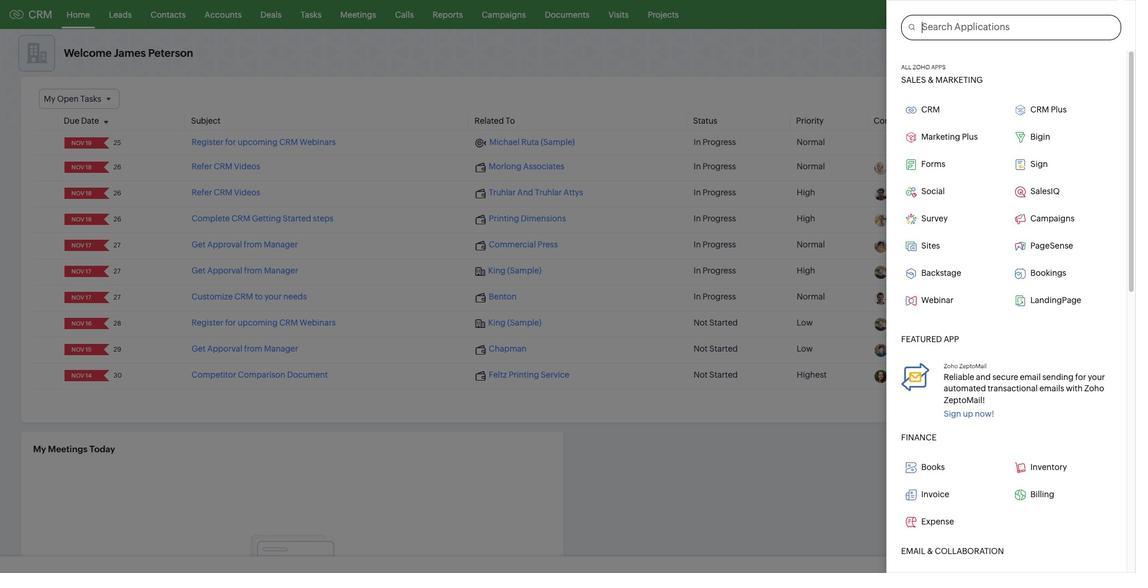 Task type: describe. For each thing, give the bounding box(es) containing it.
get for commercial
[[192, 240, 206, 249]]

related to
[[475, 116, 515, 126]]

michael ruta (sample) link
[[475, 137, 575, 148]]

chapman link
[[475, 344, 527, 355]]

progress for and
[[703, 188, 736, 197]]

refer crm videos link for morlong associates
[[192, 162, 260, 171]]

john butt (sample)
[[892, 293, 964, 303]]

king for get apporval from manager
[[488, 266, 506, 275]]

upcoming for michael
[[238, 137, 278, 147]]

webinars for king
[[300, 318, 336, 327]]

(sample) for donette foller (sample)
[[948, 215, 982, 224]]

donette
[[892, 215, 923, 224]]

from for commercial
[[244, 240, 262, 249]]

morlong associates
[[489, 162, 565, 171]]

simon morasca (sample)
[[892, 345, 987, 355]]

emails
[[1040, 384, 1065, 393]]

now!
[[975, 409, 995, 418]]

26 for morlong
[[114, 164, 121, 171]]

27 for get apporval from manager
[[114, 268, 121, 275]]

leads
[[109, 10, 132, 19]]

apporval for chapman
[[207, 344, 242, 354]]

morasca
[[918, 345, 951, 355]]

2 vertical spatial zoho
[[1085, 384, 1105, 393]]

your inside zoho zeptomail reliable and secure email sending for your automated transactional emails with zoho zeptomail! sign up now!
[[1088, 372, 1106, 382]]

truhlar and truhlar attys link
[[475, 188, 584, 198]]

high for kris marrier (sample)
[[797, 266, 816, 275]]

capla paprocki (sample) link
[[892, 371, 985, 381]]

leota dilliard (sample) link
[[892, 241, 978, 251]]

simon
[[892, 345, 917, 355]]

register for upcoming crm webinars for king (sample)
[[192, 318, 336, 327]]

highest
[[797, 370, 827, 380]]

register for upcoming crm webinars link for michael ruta (sample)
[[192, 137, 336, 147]]

apporval for king (sample)
[[207, 266, 242, 275]]

sending
[[1043, 372, 1074, 382]]

26 for printing
[[114, 216, 121, 223]]

social link
[[902, 182, 1004, 202]]

apps
[[932, 64, 946, 70]]

create menu image
[[958, 7, 973, 22]]

social
[[922, 186, 945, 196]]

deals
[[261, 10, 282, 19]]

capla paprocki (sample)
[[892, 371, 985, 381]]

featured app
[[902, 334, 960, 344]]

register for king (sample)
[[192, 318, 224, 327]]

customize
[[192, 292, 233, 301]]

not for (sample)
[[694, 318, 708, 327]]

backstage
[[922, 268, 962, 278]]

sites
[[922, 241, 940, 250]]

in progress for ruta
[[694, 137, 736, 147]]

calls
[[395, 10, 414, 19]]

due date
[[64, 116, 99, 126]]

1 normal from the top
[[797, 137, 825, 147]]

started for feltz printing service
[[710, 370, 738, 380]]

from for king
[[244, 266, 263, 275]]

king (sample) link for in progress
[[475, 266, 542, 276]]

not for printing
[[694, 370, 708, 380]]

feltz
[[489, 370, 507, 380]]

subject
[[191, 116, 221, 126]]

& inside all zoho apps sales & marketing
[[928, 75, 934, 85]]

commercial press
[[489, 240, 558, 249]]

my meetings today
[[33, 444, 115, 454]]

in for (sample)
[[694, 266, 701, 275]]

dimensions
[[521, 214, 566, 223]]

billing link
[[1011, 485, 1113, 505]]

customize crm to your needs
[[192, 292, 307, 301]]

not started for printing
[[694, 370, 738, 380]]

webinar
[[922, 295, 954, 305]]

up
[[963, 409, 974, 418]]

in progress for and
[[694, 188, 736, 197]]

contact name
[[874, 116, 930, 126]]

get approval from manager link
[[192, 240, 298, 249]]

my
[[33, 444, 46, 454]]

capla
[[892, 371, 914, 381]]

invoice
[[922, 489, 950, 499]]

plus for crm plus
[[1051, 105, 1067, 114]]

needs
[[283, 292, 307, 301]]

with
[[1066, 384, 1083, 393]]

leota dilliard (sample)
[[892, 241, 978, 251]]

3 get from the top
[[192, 344, 206, 354]]

morlong associates link
[[475, 162, 565, 172]]

refer crm videos link for truhlar and truhlar attys
[[192, 188, 260, 197]]

started for king (sample)
[[710, 318, 738, 327]]

manager for king
[[264, 266, 298, 275]]

status
[[693, 116, 718, 126]]

(sample) for simon morasca (sample)
[[953, 345, 987, 355]]

due date link
[[64, 116, 99, 126]]

commercial
[[489, 240, 536, 249]]

contacts
[[151, 10, 186, 19]]

27 for get approval from manager
[[114, 242, 121, 249]]

status link
[[693, 116, 718, 126]]

michael
[[490, 137, 520, 147]]

refer crm videos for truhlar and truhlar attys
[[192, 188, 260, 197]]

zeptomail!
[[944, 395, 986, 405]]

king for register for upcoming crm webinars
[[488, 318, 506, 327]]

transactional
[[988, 384, 1038, 393]]

zoho inside all zoho apps sales & marketing
[[913, 64, 930, 70]]

sign up now! link
[[944, 409, 995, 418]]

inventory
[[1031, 462, 1068, 472]]

contact name link
[[874, 116, 930, 126]]

service
[[541, 370, 570, 380]]

finance
[[902, 433, 937, 442]]

(sample) up chapman
[[508, 318, 542, 327]]

get apporval from manager for chapman
[[192, 344, 298, 354]]

started for chapman
[[710, 344, 738, 354]]

home
[[67, 10, 90, 19]]

1 vertical spatial marketing
[[922, 132, 961, 141]]

in for associates
[[694, 162, 701, 171]]

getting
[[252, 214, 281, 223]]

home link
[[57, 0, 100, 29]]

related
[[475, 116, 504, 126]]

accounts link
[[195, 0, 251, 29]]

email
[[1020, 372, 1041, 382]]

27 for customize crm to your needs
[[114, 294, 121, 301]]

(sample) for john butt (sample)
[[930, 293, 964, 303]]

28
[[114, 320, 121, 327]]

Search Applications text field
[[915, 15, 1121, 40]]

high for sage wieser (sample)
[[797, 188, 816, 197]]

benton link
[[475, 292, 517, 303]]

chapman
[[489, 344, 527, 354]]

progress for dimensions
[[703, 214, 736, 223]]

feltz printing service link
[[475, 370, 570, 381]]

1 vertical spatial printing
[[509, 370, 539, 380]]

app
[[944, 334, 960, 344]]

in for press
[[694, 240, 701, 249]]

0 vertical spatial crm link
[[9, 8, 52, 21]]

name
[[907, 116, 930, 126]]

marketing plus
[[922, 132, 978, 141]]

progress for press
[[703, 240, 736, 249]]

due
[[64, 116, 79, 126]]

all zoho apps sales & marketing
[[902, 64, 983, 85]]

2 not from the top
[[694, 344, 708, 354]]

secure
[[993, 372, 1019, 382]]

forms
[[922, 159, 946, 169]]

1 truhlar from the left
[[489, 188, 516, 197]]

in progress for (sample)
[[694, 266, 736, 275]]

john butt (sample) link
[[892, 293, 964, 303]]

get for king
[[192, 266, 206, 275]]

related to link
[[475, 116, 515, 126]]

2 vertical spatial manager
[[264, 344, 298, 354]]

1 vertical spatial &
[[928, 546, 934, 556]]

press
[[538, 240, 558, 249]]

get apporval from manager link for king (sample)
[[192, 266, 298, 275]]

free upgrade
[[898, 5, 932, 23]]

attys
[[564, 188, 584, 197]]

leota
[[892, 241, 913, 251]]

search element
[[980, 0, 1004, 29]]

zoho zeptomail image
[[902, 363, 930, 391]]

0 vertical spatial your
[[265, 292, 282, 301]]

26 for truhlar
[[114, 190, 121, 197]]



Task type: vqa. For each thing, say whether or not it's contained in the screenshot.
second Get Apporval from Manager from the top of the page
yes



Task type: locate. For each thing, give the bounding box(es) containing it.
king
[[488, 266, 506, 275], [488, 318, 506, 327]]

low for king (sample)
[[797, 318, 813, 327]]

normal for mitsue tollner (sample)
[[797, 162, 825, 171]]

0 vertical spatial for
[[225, 137, 236, 147]]

0 vertical spatial 27
[[114, 242, 121, 249]]

1 progress from the top
[[703, 137, 736, 147]]

3 in from the top
[[694, 188, 701, 197]]

0 vertical spatial marketing
[[936, 75, 983, 85]]

6 in progress from the top
[[694, 266, 736, 275]]

for for michael ruta (sample)
[[225, 137, 236, 147]]

marketing plus link
[[902, 127, 1004, 147]]

5 in progress from the top
[[694, 240, 736, 249]]

ruta
[[522, 137, 539, 147]]

date
[[81, 116, 99, 126]]

king (sample) link up benton
[[475, 266, 542, 276]]

1 vertical spatial campaigns link
[[1011, 209, 1113, 229]]

1 vertical spatial get
[[192, 266, 206, 275]]

mitsue tollner (sample)
[[892, 163, 982, 172]]

webinars
[[300, 137, 336, 147], [300, 318, 336, 327]]

high
[[797, 188, 816, 197], [797, 214, 816, 223], [797, 266, 816, 275]]

search image
[[987, 9, 997, 20]]

marketing down name
[[922, 132, 961, 141]]

(sample) for kris marrier (sample)
[[937, 267, 971, 277]]

1 vertical spatial for
[[225, 318, 236, 327]]

get
[[192, 240, 206, 249], [192, 266, 206, 275], [192, 344, 206, 354]]

refer up complete
[[192, 188, 212, 197]]

(sample) for michael ruta (sample)
[[541, 137, 575, 147]]

get apporval from manager up the competitor comparison document
[[192, 344, 298, 354]]

1 vertical spatial sign
[[944, 409, 962, 418]]

1 horizontal spatial your
[[1088, 372, 1106, 382]]

1 get from the top
[[192, 240, 206, 249]]

0 vertical spatial campaigns link
[[473, 0, 536, 29]]

campaigns link down salesiq link
[[1011, 209, 1113, 229]]

1 horizontal spatial sign
[[1031, 159, 1048, 169]]

1 vertical spatial refer crm videos link
[[192, 188, 260, 197]]

steps
[[313, 214, 334, 223]]

1 refer crm videos from the top
[[192, 162, 260, 171]]

(sample)
[[541, 137, 575, 147], [947, 163, 982, 172], [941, 189, 975, 198], [948, 215, 982, 224], [944, 241, 978, 251], [508, 266, 542, 275], [937, 267, 971, 277], [930, 293, 964, 303], [508, 318, 542, 327], [953, 345, 987, 355], [951, 371, 985, 381]]

campaigns link for the survey link
[[1011, 209, 1113, 229]]

0 vertical spatial register for upcoming crm webinars link
[[192, 137, 336, 147]]

(sample) for sage wieser (sample)
[[941, 189, 975, 198]]

get left approval
[[192, 240, 206, 249]]

0 vertical spatial printing
[[489, 214, 519, 223]]

michael ruta (sample)
[[490, 137, 575, 147]]

accounts
[[205, 10, 242, 19]]

6 progress from the top
[[703, 266, 736, 275]]

2 vertical spatial for
[[1076, 372, 1087, 382]]

king (sample) down "commercial press" link at the left of page
[[488, 266, 542, 275]]

subject link
[[191, 116, 221, 126]]

1 vertical spatial 26
[[114, 190, 121, 197]]

2 register for upcoming crm webinars link from the top
[[192, 318, 336, 327]]

1 refer crm videos link from the top
[[192, 162, 260, 171]]

(sample) right ruta
[[541, 137, 575, 147]]

1 vertical spatial king (sample) link
[[475, 318, 542, 328]]

get up competitor
[[192, 344, 206, 354]]

reliable
[[944, 372, 975, 382]]

register for upcoming crm webinars for michael ruta (sample)
[[192, 137, 336, 147]]

0 vertical spatial campaigns
[[482, 10, 526, 19]]

1 26 from the top
[[114, 164, 121, 171]]

0 vertical spatial webinars
[[300, 137, 336, 147]]

your right sending
[[1088, 372, 1106, 382]]

0 vertical spatial zoho
[[913, 64, 930, 70]]

competitor
[[192, 370, 236, 380]]

in progress for dimensions
[[694, 214, 736, 223]]

contacts link
[[141, 0, 195, 29]]

2 progress from the top
[[703, 162, 736, 171]]

(sample) down backstage link
[[930, 293, 964, 303]]

competitor comparison document
[[192, 370, 328, 380]]

1 register for upcoming crm webinars link from the top
[[192, 137, 336, 147]]

1 high from the top
[[797, 188, 816, 197]]

(sample) up social link on the right of the page
[[947, 163, 982, 172]]

customize crm to your needs link
[[192, 292, 307, 301]]

0 vertical spatial king (sample) link
[[475, 266, 542, 276]]

1 vertical spatial low
[[797, 344, 813, 354]]

associates
[[523, 162, 565, 171]]

and
[[977, 372, 991, 382]]

1 vertical spatial campaigns
[[1031, 214, 1075, 223]]

king (sample) up chapman
[[488, 318, 542, 327]]

2 apporval from the top
[[207, 344, 242, 354]]

2 horizontal spatial zoho
[[1085, 384, 1105, 393]]

0 vertical spatial plus
[[1051, 105, 1067, 114]]

2 27 from the top
[[114, 268, 121, 275]]

1 not from the top
[[694, 318, 708, 327]]

2 26 from the top
[[114, 190, 121, 197]]

1 king (sample) from the top
[[488, 266, 542, 275]]

get apporval from manager link down get approval from manager link
[[192, 266, 298, 275]]

1 vertical spatial not
[[694, 344, 708, 354]]

1 in progress from the top
[[694, 137, 736, 147]]

in for and
[[694, 188, 701, 197]]

1 vertical spatial zoho
[[944, 363, 958, 369]]

0 vertical spatial meetings
[[341, 10, 376, 19]]

progress for associates
[[703, 162, 736, 171]]

kris marrier (sample) link
[[892, 267, 971, 277]]

crm link left home 'link'
[[9, 8, 52, 21]]

(sample) for mitsue tollner (sample)
[[947, 163, 982, 172]]

register for upcoming crm webinars link
[[192, 137, 336, 147], [192, 318, 336, 327]]

3 high from the top
[[797, 266, 816, 275]]

dilliard
[[915, 241, 942, 251]]

and
[[518, 188, 534, 197]]

register down customize
[[192, 318, 224, 327]]

king (sample) for not started
[[488, 318, 542, 327]]

3 normal from the top
[[797, 240, 825, 249]]

0 horizontal spatial meetings
[[48, 444, 88, 454]]

from down complete crm getting started steps
[[244, 240, 262, 249]]

get up customize
[[192, 266, 206, 275]]

marketing inside all zoho apps sales & marketing
[[936, 75, 983, 85]]

sales
[[902, 75, 927, 85]]

refer crm videos link up complete
[[192, 188, 260, 197]]

register for upcoming crm webinars link for king (sample)
[[192, 318, 336, 327]]

3 26 from the top
[[114, 216, 121, 223]]

2 videos from the top
[[234, 188, 260, 197]]

your
[[265, 292, 282, 301], [1088, 372, 1106, 382]]

apporval down approval
[[207, 266, 242, 275]]

expense
[[922, 517, 954, 526]]

james
[[114, 47, 146, 59]]

sign inside zoho zeptomail reliable and secure email sending for your automated transactional emails with zoho zeptomail! sign up now!
[[944, 409, 962, 418]]

register for upcoming crm webinars
[[192, 137, 336, 147], [192, 318, 336, 327]]

5 in from the top
[[694, 240, 701, 249]]

1 vertical spatial high
[[797, 214, 816, 223]]

(sample) for leota dilliard (sample)
[[944, 241, 978, 251]]

tasks link
[[291, 0, 331, 29]]

get apporval from manager link up the competitor comparison document
[[192, 344, 298, 354]]

4 in from the top
[[694, 214, 701, 223]]

1 low from the top
[[797, 318, 813, 327]]

benton
[[489, 292, 517, 301]]

king (sample) link for not started
[[475, 318, 542, 328]]

refer crm videos link down the "subject" link
[[192, 162, 260, 171]]

plus for marketing plus
[[962, 132, 978, 141]]

1 king from the top
[[488, 266, 506, 275]]

1 vertical spatial get apporval from manager link
[[192, 344, 298, 354]]

1 vertical spatial plus
[[962, 132, 978, 141]]

your right to
[[265, 292, 282, 301]]

printing up commercial
[[489, 214, 519, 223]]

visits link
[[599, 0, 639, 29]]

7 in from the top
[[694, 292, 701, 301]]

progress for (sample)
[[703, 266, 736, 275]]

for
[[225, 137, 236, 147], [225, 318, 236, 327], [1076, 372, 1087, 382]]

webinar link
[[902, 291, 1004, 311]]

calls link
[[386, 0, 423, 29]]

priority
[[797, 116, 824, 126]]

1 horizontal spatial zoho
[[944, 363, 958, 369]]

2 king (sample) from the top
[[488, 318, 542, 327]]

0 vertical spatial apporval
[[207, 266, 242, 275]]

0 horizontal spatial sign
[[944, 409, 962, 418]]

(sample) up sites 'link'
[[948, 215, 982, 224]]

None field
[[68, 137, 96, 149], [68, 162, 96, 173], [68, 188, 96, 199], [68, 214, 96, 225], [68, 240, 96, 251], [68, 266, 96, 277], [68, 292, 96, 303], [68, 318, 96, 329], [68, 344, 96, 355], [68, 370, 96, 381], [68, 137, 96, 149], [68, 162, 96, 173], [68, 188, 96, 199], [68, 214, 96, 225], [68, 240, 96, 251], [68, 266, 96, 277], [68, 292, 96, 303], [68, 318, 96, 329], [68, 344, 96, 355], [68, 370, 96, 381]]

0 horizontal spatial campaigns link
[[473, 0, 536, 29]]

0 vertical spatial &
[[928, 75, 934, 85]]

0 vertical spatial upcoming
[[238, 137, 278, 147]]

2 vertical spatial get
[[192, 344, 206, 354]]

2 register for upcoming crm webinars from the top
[[192, 318, 336, 327]]

(sample) for capla paprocki (sample)
[[951, 371, 985, 381]]

1 upcoming from the top
[[238, 137, 278, 147]]

apporval up competitor
[[207, 344, 242, 354]]

1 vertical spatial upcoming
[[238, 318, 278, 327]]

1 vertical spatial meetings
[[48, 444, 88, 454]]

plus up forms link
[[962, 132, 978, 141]]

documents
[[545, 10, 590, 19]]

2 vertical spatial high
[[797, 266, 816, 275]]

1 videos from the top
[[234, 162, 260, 171]]

plus up bigin link
[[1051, 105, 1067, 114]]

1 horizontal spatial plus
[[1051, 105, 1067, 114]]

meetings
[[341, 10, 376, 19], [48, 444, 88, 454]]

2 refer crm videos link from the top
[[192, 188, 260, 197]]

get apporval from manager link for chapman
[[192, 344, 298, 354]]

campaigns link right reports
[[473, 0, 536, 29]]

register down the subject on the top
[[192, 137, 224, 147]]

6 in from the top
[[694, 266, 701, 275]]

0 vertical spatial king
[[488, 266, 506, 275]]

progress for ruta
[[703, 137, 736, 147]]

0 vertical spatial manager
[[264, 240, 298, 249]]

meetings right my
[[48, 444, 88, 454]]

refer crm videos down the "subject" link
[[192, 162, 260, 171]]

7 progress from the top
[[703, 292, 736, 301]]

(sample) down zeptomail
[[951, 371, 985, 381]]

2 refer from the top
[[192, 188, 212, 197]]

normal for john butt (sample)
[[797, 292, 825, 301]]

& down apps
[[928, 75, 934, 85]]

kris
[[892, 267, 906, 277]]

campaigns right reports link
[[482, 10, 526, 19]]

from up customize crm to your needs link
[[244, 266, 263, 275]]

1 vertical spatial register
[[192, 318, 224, 327]]

king down benton link
[[488, 318, 506, 327]]

in for dimensions
[[694, 214, 701, 223]]

king (sample) for in progress
[[488, 266, 542, 275]]

1 vertical spatial refer crm videos
[[192, 188, 260, 197]]

1 get apporval from manager link from the top
[[192, 266, 298, 275]]

0 vertical spatial from
[[244, 240, 262, 249]]

refer down the "subject" link
[[192, 162, 212, 171]]

2 truhlar from the left
[[535, 188, 562, 197]]

collaboration
[[935, 546, 1004, 556]]

crm link up marketing plus
[[902, 100, 1004, 120]]

4 progress from the top
[[703, 214, 736, 223]]

1 vertical spatial 27
[[114, 268, 121, 275]]

7 in progress from the top
[[694, 292, 736, 301]]

5 progress from the top
[[703, 240, 736, 249]]

landingpage link
[[1011, 291, 1113, 311]]

0 vertical spatial refer crm videos link
[[192, 162, 260, 171]]

upcoming for king
[[238, 318, 278, 327]]

progress
[[703, 137, 736, 147], [703, 162, 736, 171], [703, 188, 736, 197], [703, 214, 736, 223], [703, 240, 736, 249], [703, 266, 736, 275], [703, 292, 736, 301]]

1 horizontal spatial campaigns link
[[1011, 209, 1113, 229]]

truhlar left and
[[489, 188, 516, 197]]

0 horizontal spatial your
[[265, 292, 282, 301]]

2 refer crm videos from the top
[[192, 188, 260, 197]]

3 27 from the top
[[114, 294, 121, 301]]

1 vertical spatial register for upcoming crm webinars
[[192, 318, 336, 327]]

kris marrier (sample)
[[892, 267, 971, 277]]

complete
[[192, 214, 230, 223]]

normal for leota dilliard (sample)
[[797, 240, 825, 249]]

webinars for michael
[[300, 137, 336, 147]]

contact
[[874, 116, 905, 126]]

0 vertical spatial refer
[[192, 162, 212, 171]]

29
[[114, 346, 121, 353]]

1 apporval from the top
[[207, 266, 242, 275]]

1 webinars from the top
[[300, 137, 336, 147]]

(sample) down sites 'link'
[[937, 267, 971, 277]]

manager up 'needs'
[[264, 266, 298, 275]]

sites link
[[902, 236, 1004, 256]]

campaigns up pagesense
[[1031, 214, 1075, 223]]

john
[[892, 293, 910, 303]]

2 in progress from the top
[[694, 162, 736, 171]]

survey link
[[902, 209, 1004, 229]]

1 vertical spatial king (sample)
[[488, 318, 542, 327]]

bigin link
[[1011, 127, 1113, 147]]

1 get apporval from manager from the top
[[192, 266, 298, 275]]

get apporval from manager for king (sample)
[[192, 266, 298, 275]]

2 king (sample) link from the top
[[475, 318, 542, 328]]

printing right feltz
[[509, 370, 539, 380]]

register for michael ruta (sample)
[[192, 137, 224, 147]]

0 vertical spatial get apporval from manager
[[192, 266, 298, 275]]

meetings left calls
[[341, 10, 376, 19]]

high for donette foller (sample)
[[797, 214, 816, 223]]

marketing
[[936, 75, 983, 85], [922, 132, 961, 141]]

document
[[287, 370, 328, 380]]

email
[[902, 546, 926, 556]]

zoho right with at the right of page
[[1085, 384, 1105, 393]]

1 vertical spatial get apporval from manager
[[192, 344, 298, 354]]

zoho
[[913, 64, 930, 70], [944, 363, 958, 369], [1085, 384, 1105, 393]]

campaigns link
[[473, 0, 536, 29], [1011, 209, 1113, 229]]

bookings
[[1031, 268, 1067, 278]]

for inside zoho zeptomail reliable and secure email sending for your automated transactional emails with zoho zeptomail! sign up now!
[[1076, 372, 1087, 382]]

2 not started from the top
[[694, 344, 738, 354]]

2 in from the top
[[694, 162, 701, 171]]

1 vertical spatial apporval
[[207, 344, 242, 354]]

2 get apporval from manager from the top
[[192, 344, 298, 354]]

refer for morlong associates
[[192, 162, 212, 171]]

3 not started from the top
[[694, 370, 738, 380]]

1 horizontal spatial meetings
[[341, 10, 376, 19]]

0 horizontal spatial plus
[[962, 132, 978, 141]]

1 vertical spatial from
[[244, 266, 263, 275]]

campaigns link for reports link
[[473, 0, 536, 29]]

2 vertical spatial not started
[[694, 370, 738, 380]]

1 vertical spatial king
[[488, 318, 506, 327]]

0 vertical spatial high
[[797, 188, 816, 197]]

sign left up at right bottom
[[944, 409, 962, 418]]

1 vertical spatial refer
[[192, 188, 212, 197]]

2 vertical spatial from
[[244, 344, 263, 354]]

king (sample) link up chapman
[[475, 318, 542, 328]]

in progress for press
[[694, 240, 736, 249]]

manager up comparison
[[264, 344, 298, 354]]

complete crm getting started steps link
[[192, 214, 334, 223]]

crm plus
[[1031, 105, 1067, 114]]

feltz printing service
[[489, 370, 570, 380]]

deals link
[[251, 0, 291, 29]]

2 king from the top
[[488, 318, 506, 327]]

king up benton link
[[488, 266, 506, 275]]

3 in progress from the top
[[694, 188, 736, 197]]

invoice link
[[902, 485, 1004, 505]]

1 refer from the top
[[192, 162, 212, 171]]

low for chapman
[[797, 344, 813, 354]]

refer crm videos for morlong associates
[[192, 162, 260, 171]]

1 horizontal spatial crm link
[[902, 100, 1004, 120]]

0 vertical spatial not
[[694, 318, 708, 327]]

0 horizontal spatial truhlar
[[489, 188, 516, 197]]

2 get from the top
[[192, 266, 206, 275]]

0 vertical spatial register for upcoming crm webinars
[[192, 137, 336, 147]]

& right email at the bottom of the page
[[928, 546, 934, 556]]

1 register for upcoming crm webinars from the top
[[192, 137, 336, 147]]

manager down getting at the top of the page
[[264, 240, 298, 249]]

manager for commercial
[[264, 240, 298, 249]]

videos for truhlar
[[234, 188, 260, 197]]

0 vertical spatial not started
[[694, 318, 738, 327]]

salesiq
[[1031, 186, 1060, 196]]

0 vertical spatial low
[[797, 318, 813, 327]]

1 register from the top
[[192, 137, 224, 147]]

1 horizontal spatial campaigns
[[1031, 214, 1075, 223]]

1 vertical spatial webinars
[[300, 318, 336, 327]]

1 in from the top
[[694, 137, 701, 147]]

1 vertical spatial your
[[1088, 372, 1106, 382]]

marketing down apps
[[936, 75, 983, 85]]

(sample) down the survey link
[[944, 241, 978, 251]]

for for king (sample)
[[225, 318, 236, 327]]

foller
[[925, 215, 946, 224]]

1 vertical spatial videos
[[234, 188, 260, 197]]

0 vertical spatial 26
[[114, 164, 121, 171]]

1 not started from the top
[[694, 318, 738, 327]]

zoho up sales
[[913, 64, 930, 70]]

projects
[[648, 10, 679, 19]]

truhlar right and
[[535, 188, 562, 197]]

sign down the bigin on the right top of page
[[1031, 159, 1048, 169]]

from
[[244, 240, 262, 249], [244, 266, 263, 275], [244, 344, 263, 354]]

in for ruta
[[694, 137, 701, 147]]

2 vertical spatial not
[[694, 370, 708, 380]]

mitsue tollner (sample) link
[[892, 163, 982, 172]]

donette foller (sample) link
[[892, 215, 982, 224]]

marrier
[[908, 267, 935, 277]]

pagesense
[[1031, 241, 1074, 250]]

1 horizontal spatial truhlar
[[535, 188, 562, 197]]

all
[[902, 64, 912, 70]]

0 vertical spatial register
[[192, 137, 224, 147]]

1 vertical spatial manager
[[264, 266, 298, 275]]

1 vertical spatial register for upcoming crm webinars link
[[192, 318, 336, 327]]

from up the competitor comparison document
[[244, 344, 263, 354]]

2 normal from the top
[[797, 162, 825, 171]]

(sample) up the survey link
[[941, 189, 975, 198]]

4 in progress from the top
[[694, 214, 736, 223]]

(sample) up zeptomail
[[953, 345, 987, 355]]

0 vertical spatial king (sample)
[[488, 266, 542, 275]]

1 vertical spatial not started
[[694, 344, 738, 354]]

0 horizontal spatial campaigns
[[482, 10, 526, 19]]

2 get apporval from manager link from the top
[[192, 344, 298, 354]]

2 low from the top
[[797, 344, 813, 354]]

inventory link
[[1011, 457, 1113, 477]]

0 horizontal spatial zoho
[[913, 64, 930, 70]]

(sample) down commercial press at the left top of page
[[508, 266, 542, 275]]

0 vertical spatial videos
[[234, 162, 260, 171]]

2 vertical spatial 27
[[114, 294, 121, 301]]

donette foller (sample)
[[892, 215, 982, 224]]

videos up complete crm getting started steps
[[234, 162, 260, 171]]

videos for morlong
[[234, 162, 260, 171]]

3 progress from the top
[[703, 188, 736, 197]]

refer for truhlar and truhlar attys
[[192, 188, 212, 197]]

0 horizontal spatial crm link
[[9, 8, 52, 21]]

4 normal from the top
[[797, 292, 825, 301]]

0 vertical spatial sign
[[1031, 159, 1048, 169]]

zeptomail
[[960, 363, 987, 369]]

not started for (sample)
[[694, 318, 738, 327]]

videos up complete crm getting started steps link
[[234, 188, 260, 197]]

in progress for associates
[[694, 162, 736, 171]]

refer crm videos up complete
[[192, 188, 260, 197]]

zoho up the reliable
[[944, 363, 958, 369]]

2 register from the top
[[192, 318, 224, 327]]

create menu element
[[951, 0, 980, 29]]

1 king (sample) link from the top
[[475, 266, 542, 276]]

1 vertical spatial crm link
[[902, 100, 1004, 120]]

get apporval from manager down get approval from manager link
[[192, 266, 298, 275]]

2 upcoming from the top
[[238, 318, 278, 327]]

3 not from the top
[[694, 370, 708, 380]]

2 webinars from the top
[[300, 318, 336, 327]]

0 vertical spatial get apporval from manager link
[[192, 266, 298, 275]]

1 27 from the top
[[114, 242, 121, 249]]

2 high from the top
[[797, 214, 816, 223]]

crm plus link
[[1011, 100, 1113, 120]]

0 vertical spatial get
[[192, 240, 206, 249]]

26
[[114, 164, 121, 171], [114, 190, 121, 197], [114, 216, 121, 223]]

0 vertical spatial refer crm videos
[[192, 162, 260, 171]]



